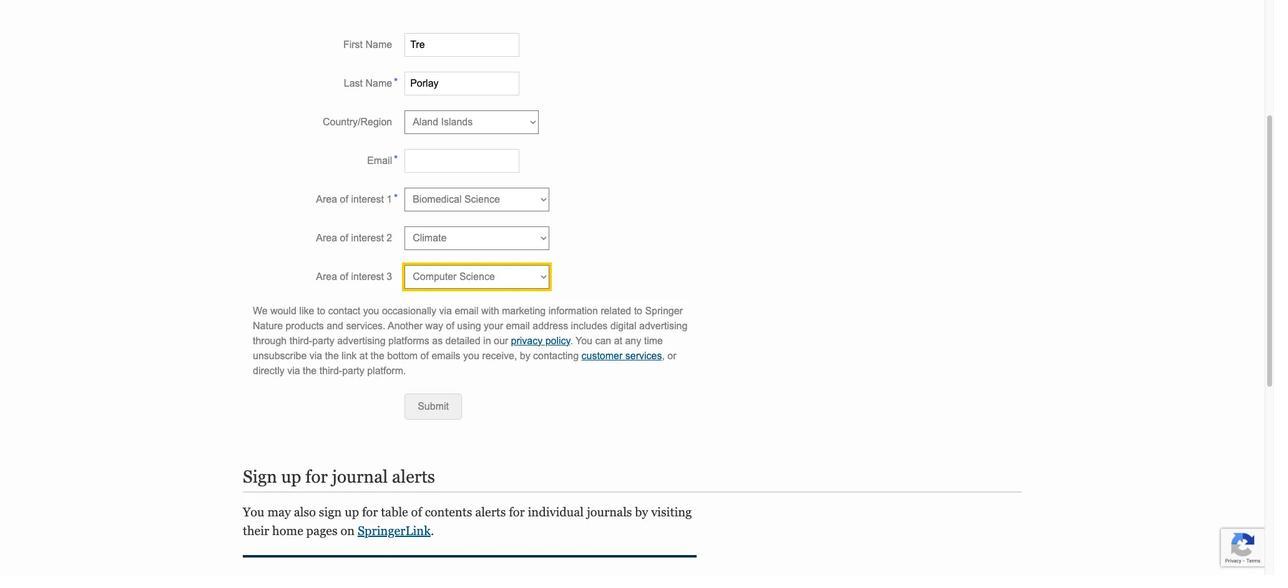 Task type: describe. For each thing, give the bounding box(es) containing it.
services
[[626, 351, 662, 361]]

home
[[272, 525, 303, 538]]

privacy
[[511, 336, 543, 346]]

related
[[601, 306, 632, 316]]

with
[[482, 306, 499, 316]]

area for area of interest 1
[[316, 194, 337, 205]]

digital
[[611, 321, 637, 331]]

first
[[343, 39, 363, 50]]

on
[[341, 525, 355, 538]]

country/region
[[323, 117, 392, 127]]

1 vertical spatial at
[[360, 351, 368, 361]]

visiting
[[652, 506, 692, 520]]

Last Name text field
[[405, 72, 520, 95]]

third- inside , or directly via the third-party platform.
[[320, 366, 342, 376]]

contact
[[328, 306, 361, 316]]

springer
[[645, 306, 683, 316]]

sign
[[243, 467, 277, 487]]

0 vertical spatial advertising
[[640, 321, 688, 331]]

sign
[[319, 506, 342, 520]]

by inside you may also sign up for table of contents alerts for individual journals by visiting their home pages on
[[635, 506, 649, 520]]

1 horizontal spatial email
[[506, 321, 530, 331]]

would
[[271, 306, 297, 316]]

email
[[367, 155, 392, 166]]

contacting
[[533, 351, 579, 361]]

springerlink .
[[358, 525, 434, 538]]

of inside you may also sign up for table of contents alerts for individual journals by visiting their home pages on
[[411, 506, 422, 520]]

0 horizontal spatial advertising
[[337, 336, 386, 346]]

sign up for journal alerts
[[243, 467, 435, 487]]

springerlink link
[[358, 525, 431, 538]]

first name
[[343, 39, 392, 50]]

information
[[549, 306, 598, 316]]

1 horizontal spatial at
[[614, 336, 623, 346]]

. inside . you can at any time unsubscribe via the link at the bottom of emails you receive, by contacting
[[570, 336, 573, 346]]

1 horizontal spatial for
[[362, 506, 378, 520]]

marketing
[[502, 306, 546, 316]]

directly
[[253, 366, 285, 376]]

address
[[533, 321, 568, 331]]

privacy policy
[[511, 336, 570, 346]]

can
[[595, 336, 612, 346]]

1 horizontal spatial the
[[325, 351, 339, 361]]

like
[[299, 306, 314, 316]]

submit button
[[405, 394, 462, 420]]

through
[[253, 336, 287, 346]]

. you can at any time unsubscribe via the link at the bottom of emails you receive, by contacting
[[253, 336, 663, 361]]

via for email
[[439, 306, 452, 316]]

another
[[388, 321, 423, 331]]

area for area of interest 3
[[316, 272, 337, 282]]

name for last name
[[366, 78, 392, 89]]

way
[[426, 321, 443, 331]]

you inside you may also sign up for table of contents alerts for individual journals by visiting their home pages on
[[243, 506, 265, 520]]

of up area of interest 2
[[340, 194, 348, 205]]

2 horizontal spatial for
[[509, 506, 525, 520]]

you inside "we would like to contact you occasionally via email with marketing information related to springer nature products and services. another way of using your email address includes digital advertising through third-party advertising platforms as detailed in our"
[[363, 306, 379, 316]]

pages
[[306, 525, 338, 538]]

also
[[294, 506, 316, 520]]

area of interest 2
[[316, 233, 392, 243]]

receive,
[[482, 351, 517, 361]]

journal
[[332, 467, 388, 487]]



Task type: vqa. For each thing, say whether or not it's contained in the screenshot.
bottommost ALERTS
yes



Task type: locate. For each thing, give the bounding box(es) containing it.
1 vertical spatial up
[[345, 506, 359, 520]]

area up contact
[[316, 272, 337, 282]]

0 vertical spatial alerts
[[392, 467, 435, 487]]

up up on
[[345, 506, 359, 520]]

0 horizontal spatial the
[[303, 366, 317, 376]]

to up digital
[[634, 306, 643, 316]]

submit
[[418, 401, 449, 412]]

0 vertical spatial up
[[281, 467, 301, 487]]

Email email field
[[405, 149, 520, 173]]

1 vertical spatial by
[[635, 506, 649, 520]]

3 interest from the top
[[351, 272, 384, 282]]

individual
[[528, 506, 584, 520]]

privacy policy link
[[511, 336, 570, 346]]

0 horizontal spatial at
[[360, 351, 368, 361]]

2 horizontal spatial the
[[371, 351, 385, 361]]

you up 'services.'
[[363, 306, 379, 316]]

of inside "we would like to contact you occasionally via email with marketing information related to springer nature products and services. another way of using your email address includes digital advertising through third-party advertising platforms as detailed in our"
[[446, 321, 455, 331]]

2
[[387, 233, 392, 243]]

name
[[366, 39, 392, 50], [366, 78, 392, 89]]

1 horizontal spatial you
[[576, 336, 593, 346]]

to
[[317, 306, 326, 316], [634, 306, 643, 316]]

interest left 3
[[351, 272, 384, 282]]

0 horizontal spatial alerts
[[392, 467, 435, 487]]

0 vertical spatial you
[[363, 306, 379, 316]]

1 vertical spatial third-
[[320, 366, 342, 376]]

third- inside "we would like to contact you occasionally via email with marketing information related to springer nature products and services. another way of using your email address includes digital advertising through third-party advertising platforms as detailed in our"
[[290, 336, 312, 346]]

via
[[439, 306, 452, 316], [310, 351, 322, 361], [287, 366, 300, 376]]

customer
[[582, 351, 623, 361]]

0 horizontal spatial to
[[317, 306, 326, 316]]

email down marketing
[[506, 321, 530, 331]]

area up area of interest 2
[[316, 194, 337, 205]]

advertising down springer
[[640, 321, 688, 331]]

detailed
[[446, 336, 481, 346]]

via inside . you can at any time unsubscribe via the link at the bottom of emails you receive, by contacting
[[310, 351, 322, 361]]

0 vertical spatial third-
[[290, 336, 312, 346]]

for
[[306, 467, 328, 487], [362, 506, 378, 520], [509, 506, 525, 520]]

2 vertical spatial interest
[[351, 272, 384, 282]]

customer services link
[[582, 351, 662, 361]]

email up using
[[455, 306, 479, 316]]

customer services
[[582, 351, 662, 361]]

of right table
[[411, 506, 422, 520]]

you
[[576, 336, 593, 346], [243, 506, 265, 520]]

unsubscribe
[[253, 351, 307, 361]]

third- down products
[[290, 336, 312, 346]]

the down the unsubscribe
[[303, 366, 317, 376]]

0 horizontal spatial for
[[306, 467, 328, 487]]

1 vertical spatial via
[[310, 351, 322, 361]]

1 horizontal spatial via
[[310, 351, 322, 361]]

by down privacy
[[520, 351, 531, 361]]

1 vertical spatial name
[[366, 78, 392, 89]]

time
[[644, 336, 663, 346]]

platforms
[[388, 336, 430, 346]]

,
[[662, 351, 665, 361]]

emails
[[432, 351, 461, 361]]

up inside you may also sign up for table of contents alerts for individual journals by visiting their home pages on
[[345, 506, 359, 520]]

0 vertical spatial area
[[316, 194, 337, 205]]

2 to from the left
[[634, 306, 643, 316]]

for left table
[[362, 506, 378, 520]]

to right like
[[317, 306, 326, 316]]

platform.
[[367, 366, 406, 376]]

0 vertical spatial interest
[[351, 194, 384, 205]]

we
[[253, 306, 268, 316]]

0 vertical spatial name
[[366, 39, 392, 50]]

and
[[327, 321, 343, 331]]

1 horizontal spatial advertising
[[640, 321, 688, 331]]

the inside , or directly via the third-party platform.
[[303, 366, 317, 376]]

0 horizontal spatial via
[[287, 366, 300, 376]]

you may also sign up for table of contents alerts for individual journals by visiting their home pages on
[[243, 506, 692, 538]]

. up contacting on the bottom left
[[570, 336, 573, 346]]

1 vertical spatial interest
[[351, 233, 384, 243]]

of left emails
[[421, 351, 429, 361]]

1 horizontal spatial third-
[[320, 366, 342, 376]]

of down 'area of interest 1'
[[340, 233, 348, 243]]

party inside , or directly via the third-party platform.
[[342, 366, 365, 376]]

2 interest from the top
[[351, 233, 384, 243]]

via inside , or directly via the third-party platform.
[[287, 366, 300, 376]]

1 interest from the top
[[351, 194, 384, 205]]

alerts
[[392, 467, 435, 487], [475, 506, 506, 520]]

1 horizontal spatial party
[[342, 366, 365, 376]]

up right sign at the left bottom of page
[[281, 467, 301, 487]]

alerts right the "contents"
[[475, 506, 506, 520]]

1 vertical spatial party
[[342, 366, 365, 376]]

policy
[[546, 336, 570, 346]]

0 horizontal spatial email
[[455, 306, 479, 316]]

any
[[625, 336, 642, 346]]

.
[[570, 336, 573, 346], [431, 525, 434, 538]]

for up also
[[306, 467, 328, 487]]

at
[[614, 336, 623, 346], [360, 351, 368, 361]]

3 area from the top
[[316, 272, 337, 282]]

1 vertical spatial area
[[316, 233, 337, 243]]

link
[[342, 351, 357, 361]]

you
[[363, 306, 379, 316], [463, 351, 480, 361]]

1 name from the top
[[366, 39, 392, 50]]

the up platform.
[[371, 351, 385, 361]]

1 horizontal spatial .
[[570, 336, 573, 346]]

we would like to contact you occasionally via email with marketing information related to springer nature products and services. another way of using your email address includes digital advertising through third-party advertising platforms as detailed in our
[[253, 306, 688, 346]]

0 horizontal spatial up
[[281, 467, 301, 487]]

area of interest 1
[[316, 194, 392, 205]]

using
[[457, 321, 481, 331]]

2 horizontal spatial via
[[439, 306, 452, 316]]

includes
[[571, 321, 608, 331]]

. down the "contents"
[[431, 525, 434, 538]]

via inside "we would like to contact you occasionally via email with marketing information related to springer nature products and services. another way of using your email address includes digital advertising through third-party advertising platforms as detailed in our"
[[439, 306, 452, 316]]

party down and
[[312, 336, 335, 346]]

2 vertical spatial area
[[316, 272, 337, 282]]

1 vertical spatial you
[[463, 351, 480, 361]]

you inside . you can at any time unsubscribe via the link at the bottom of emails you receive, by contacting
[[576, 336, 593, 346]]

nature
[[253, 321, 283, 331]]

our
[[494, 336, 508, 346]]

by
[[520, 351, 531, 361], [635, 506, 649, 520]]

1 vertical spatial alerts
[[475, 506, 506, 520]]

0 horizontal spatial third-
[[290, 336, 312, 346]]

the
[[325, 351, 339, 361], [371, 351, 385, 361], [303, 366, 317, 376]]

party down the link
[[342, 366, 365, 376]]

products
[[286, 321, 324, 331]]

1 vertical spatial email
[[506, 321, 530, 331]]

1 vertical spatial you
[[243, 506, 265, 520]]

alerts inside you may also sign up for table of contents alerts for individual journals by visiting their home pages on
[[475, 506, 506, 520]]

as
[[432, 336, 443, 346]]

1 horizontal spatial up
[[345, 506, 359, 520]]

3
[[387, 272, 392, 282]]

party inside "we would like to contact you occasionally via email with marketing information related to springer nature products and services. another way of using your email address includes digital advertising through third-party advertising platforms as detailed in our"
[[312, 336, 335, 346]]

last
[[344, 78, 363, 89]]

via for the
[[310, 351, 322, 361]]

0 horizontal spatial party
[[312, 336, 335, 346]]

name right last
[[366, 78, 392, 89]]

interest for 1
[[351, 194, 384, 205]]

services.
[[346, 321, 386, 331]]

0 vertical spatial via
[[439, 306, 452, 316]]

name for first name
[[366, 39, 392, 50]]

last name
[[344, 78, 392, 89]]

their
[[243, 525, 269, 538]]

of
[[340, 194, 348, 205], [340, 233, 348, 243], [340, 272, 348, 282], [446, 321, 455, 331], [421, 351, 429, 361], [411, 506, 422, 520]]

you down includes at the left of the page
[[576, 336, 593, 346]]

1 vertical spatial .
[[431, 525, 434, 538]]

1 to from the left
[[317, 306, 326, 316]]

0 horizontal spatial .
[[431, 525, 434, 538]]

may
[[268, 506, 291, 520]]

via down products
[[310, 351, 322, 361]]

by left visiting
[[635, 506, 649, 520]]

0 horizontal spatial by
[[520, 351, 531, 361]]

interest for 2
[[351, 233, 384, 243]]

by inside . you can at any time unsubscribe via the link at the bottom of emails you receive, by contacting
[[520, 351, 531, 361]]

2 name from the top
[[366, 78, 392, 89]]

your
[[484, 321, 503, 331]]

1
[[387, 194, 392, 205]]

interest left the 1
[[351, 194, 384, 205]]

of inside . you can at any time unsubscribe via the link at the bottom of emails you receive, by contacting
[[421, 351, 429, 361]]

the left the link
[[325, 351, 339, 361]]

advertising
[[640, 321, 688, 331], [337, 336, 386, 346]]

via down the unsubscribe
[[287, 366, 300, 376]]

area down 'area of interest 1'
[[316, 233, 337, 243]]

0 vertical spatial .
[[570, 336, 573, 346]]

interest left 2
[[351, 233, 384, 243]]

area for area of interest 2
[[316, 233, 337, 243]]

bottom
[[387, 351, 418, 361]]

you down detailed
[[463, 351, 480, 361]]

1 vertical spatial advertising
[[337, 336, 386, 346]]

third-
[[290, 336, 312, 346], [320, 366, 342, 376]]

party
[[312, 336, 335, 346], [342, 366, 365, 376]]

0 vertical spatial by
[[520, 351, 531, 361]]

journals
[[587, 506, 632, 520]]

area of interest 3
[[316, 272, 392, 282]]

0 horizontal spatial you
[[363, 306, 379, 316]]

area
[[316, 194, 337, 205], [316, 233, 337, 243], [316, 272, 337, 282]]

third- down the link
[[320, 366, 342, 376]]

via up way
[[439, 306, 452, 316]]

name right first
[[366, 39, 392, 50]]

0 vertical spatial at
[[614, 336, 623, 346]]

you up their
[[243, 506, 265, 520]]

First Name text field
[[405, 33, 520, 57]]

at right can
[[614, 336, 623, 346]]

, or directly via the third-party platform.
[[253, 351, 677, 376]]

at right the link
[[360, 351, 368, 361]]

of up contact
[[340, 272, 348, 282]]

of right way
[[446, 321, 455, 331]]

up
[[281, 467, 301, 487], [345, 506, 359, 520]]

you inside . you can at any time unsubscribe via the link at the bottom of emails you receive, by contacting
[[463, 351, 480, 361]]

or
[[668, 351, 677, 361]]

advertising down 'services.'
[[337, 336, 386, 346]]

interest for 3
[[351, 272, 384, 282]]

1 horizontal spatial to
[[634, 306, 643, 316]]

0 horizontal spatial you
[[243, 506, 265, 520]]

in
[[483, 336, 491, 346]]

contents
[[425, 506, 472, 520]]

0 vertical spatial email
[[455, 306, 479, 316]]

email
[[455, 306, 479, 316], [506, 321, 530, 331]]

2 vertical spatial via
[[287, 366, 300, 376]]

0 vertical spatial you
[[576, 336, 593, 346]]

2 area from the top
[[316, 233, 337, 243]]

occasionally
[[382, 306, 437, 316]]

alerts up table
[[392, 467, 435, 487]]

table
[[381, 506, 408, 520]]

interest
[[351, 194, 384, 205], [351, 233, 384, 243], [351, 272, 384, 282]]

springerlink
[[358, 525, 431, 538]]

1 horizontal spatial you
[[463, 351, 480, 361]]

1 area from the top
[[316, 194, 337, 205]]

0 vertical spatial party
[[312, 336, 335, 346]]

for left individual
[[509, 506, 525, 520]]

1 horizontal spatial alerts
[[475, 506, 506, 520]]

1 horizontal spatial by
[[635, 506, 649, 520]]



